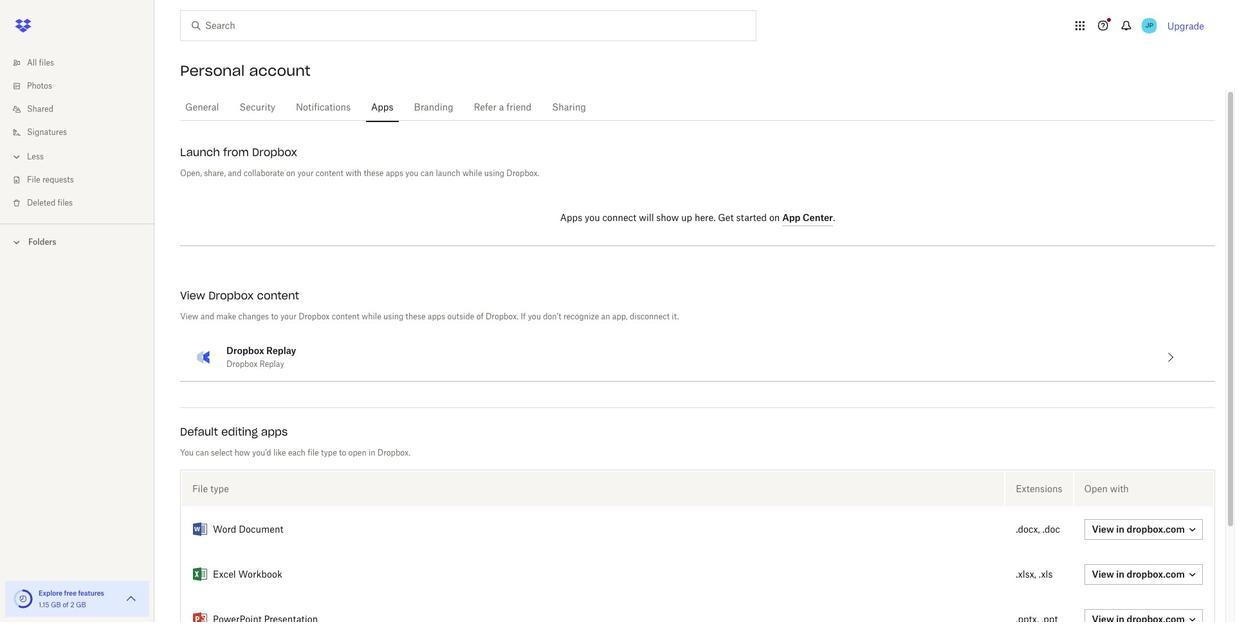 Task type: describe. For each thing, give the bounding box(es) containing it.
1 vertical spatial type
[[210, 484, 229, 495]]

launch
[[180, 146, 220, 159]]

file requests
[[27, 175, 74, 185]]

explore
[[39, 590, 63, 598]]

you can select how you'd like each file type to open in dropbox.
[[180, 448, 411, 458]]

1 horizontal spatial type
[[321, 448, 337, 458]]

tab list containing general
[[180, 90, 1215, 123]]

explore free features 1.15 gb of 2 gb
[[39, 590, 104, 609]]

word document
[[213, 524, 283, 535]]

dropbox.com for .docx, .doc
[[1127, 524, 1185, 535]]

1 vertical spatial can
[[196, 448, 209, 458]]

if
[[521, 312, 526, 322]]

center
[[803, 212, 833, 223]]

an
[[601, 312, 610, 322]]

.docx,
[[1016, 524, 1040, 535]]

files for deleted files
[[58, 198, 73, 208]]

2
[[70, 602, 74, 609]]

refer a friend
[[474, 102, 532, 113]]

notifications tab
[[291, 92, 356, 123]]

template stateless image for word document
[[192, 522, 208, 538]]

0 vertical spatial and
[[228, 169, 242, 178]]

view inside popup button
[[1092, 524, 1114, 535]]

deleted files link
[[10, 192, 154, 215]]

2 gb from the left
[[76, 602, 86, 609]]

.
[[833, 212, 835, 223]]

.xlsx, .xls
[[1016, 569, 1053, 580]]

1 horizontal spatial of
[[477, 312, 484, 322]]

view and make changes to your dropbox content while using these apps outside of dropbox. if you don't recognize an app, disconnect it.
[[180, 312, 679, 322]]

shared link
[[10, 98, 154, 121]]

folders button
[[0, 232, 154, 252]]

signatures link
[[10, 121, 154, 144]]

a
[[499, 102, 504, 113]]

signatures
[[27, 127, 67, 137]]

0 horizontal spatial you
[[406, 169, 419, 178]]

friend
[[507, 102, 532, 113]]

0 vertical spatial replay
[[266, 346, 296, 356]]

branding tab
[[409, 92, 459, 123]]

apps you connect will show up here. get started on app center .
[[560, 212, 835, 223]]

template stateless image for excel workbook
[[192, 567, 208, 583]]

1 vertical spatial and
[[201, 312, 214, 322]]

free
[[64, 590, 77, 598]]

your for content
[[280, 312, 297, 322]]

branding
[[414, 102, 453, 113]]

2 vertical spatial dropbox.
[[378, 448, 411, 458]]

view in dropbox.com button
[[1084, 520, 1203, 540]]

1 horizontal spatial while
[[463, 169, 482, 178]]

app
[[782, 212, 801, 223]]

connect
[[603, 212, 637, 223]]

your for dropbox
[[298, 169, 314, 178]]

apps tab
[[366, 92, 399, 123]]

you'd
[[252, 448, 271, 458]]

file requests link
[[10, 169, 154, 192]]

Search text field
[[205, 19, 730, 33]]

open,
[[180, 169, 202, 178]]

account
[[249, 62, 311, 80]]

dropbox replay dropbox replay
[[226, 346, 296, 369]]

in for .docx, .doc
[[1116, 524, 1125, 535]]

0 horizontal spatial apps
[[261, 426, 288, 439]]

app,
[[612, 312, 628, 322]]

1 gb from the left
[[51, 602, 61, 609]]

view in dropbox.com for .xlsx, .xls
[[1092, 569, 1185, 580]]

document
[[239, 524, 283, 535]]

in for .xlsx, .xls
[[1116, 569, 1125, 580]]

1 vertical spatial content
[[257, 290, 299, 302]]

get
[[718, 212, 734, 223]]

you
[[180, 448, 194, 458]]

select
[[211, 448, 233, 458]]

default editing apps
[[180, 426, 288, 439]]

1 horizontal spatial can
[[421, 169, 434, 178]]

less image
[[10, 151, 23, 163]]

view inside dropdown button
[[1092, 569, 1114, 580]]

all files
[[27, 58, 54, 68]]

0 vertical spatial with
[[346, 169, 362, 178]]

launch from dropbox
[[180, 146, 297, 159]]

1 horizontal spatial using
[[484, 169, 504, 178]]

1 vertical spatial you
[[585, 212, 600, 223]]

0 vertical spatial to
[[271, 312, 278, 322]]

personal
[[180, 62, 245, 80]]

share,
[[204, 169, 226, 178]]

view in dropbox.com for .docx, .doc
[[1092, 524, 1185, 535]]

started
[[736, 212, 767, 223]]

general
[[185, 102, 219, 113]]

1 vertical spatial while
[[362, 312, 381, 322]]

view dropbox content
[[180, 290, 299, 302]]

security tab
[[234, 92, 281, 123]]

1 vertical spatial replay
[[260, 360, 284, 369]]

personal account
[[180, 62, 311, 80]]

open with
[[1084, 484, 1129, 495]]

0 vertical spatial in
[[369, 448, 375, 458]]

folders
[[28, 237, 56, 247]]

file type
[[192, 484, 229, 495]]

1 vertical spatial dropbox.
[[486, 312, 519, 322]]

1 horizontal spatial these
[[406, 312, 426, 322]]

from
[[223, 146, 249, 159]]

dropbox.com for .xlsx, .xls
[[1127, 569, 1185, 580]]

sharing
[[552, 102, 586, 113]]



Task type: vqa. For each thing, say whether or not it's contained in the screenshot.
the middle apps
yes



Task type: locate. For each thing, give the bounding box(es) containing it.
0 horizontal spatial gb
[[51, 602, 61, 609]]

0 horizontal spatial of
[[63, 602, 69, 609]]

0 vertical spatial template stateless image
[[192, 522, 208, 538]]

1 horizontal spatial to
[[339, 448, 346, 458]]

files inside deleted files link
[[58, 198, 73, 208]]

can right you
[[196, 448, 209, 458]]

view in dropbox.com
[[1092, 524, 1185, 535], [1092, 569, 1185, 580]]

launch
[[436, 169, 460, 178]]

1 horizontal spatial on
[[769, 212, 780, 223]]

1 horizontal spatial and
[[228, 169, 242, 178]]

requests
[[42, 175, 74, 185]]

sharing tab
[[547, 92, 591, 123]]

open
[[1084, 484, 1108, 495]]

up
[[681, 212, 692, 223]]

collaborate
[[244, 169, 284, 178]]

upgrade link
[[1168, 20, 1204, 31]]

in down open with at the right bottom of the page
[[1116, 524, 1125, 535]]

1 vertical spatial apps
[[428, 312, 445, 322]]

you right if
[[528, 312, 541, 322]]

0 vertical spatial type
[[321, 448, 337, 458]]

2 horizontal spatial you
[[585, 212, 600, 223]]

security
[[240, 102, 275, 113]]

0 horizontal spatial these
[[364, 169, 384, 178]]

outside
[[447, 312, 474, 322]]

of left 2
[[63, 602, 69, 609]]

1 vertical spatial files
[[58, 198, 73, 208]]

in inside dropdown button
[[1116, 569, 1125, 580]]

1 vertical spatial dropbox.com
[[1127, 569, 1185, 580]]

dropbox.com
[[1127, 524, 1185, 535], [1127, 569, 1185, 580]]

2 vertical spatial you
[[528, 312, 541, 322]]

0 horizontal spatial file
[[27, 175, 40, 185]]

dropbox.com inside popup button
[[1127, 524, 1185, 535]]

files right all
[[39, 58, 54, 68]]

workbook
[[238, 569, 282, 580]]

1 horizontal spatial your
[[298, 169, 314, 178]]

view in dropbox.com inside dropdown button
[[1092, 569, 1185, 580]]

of inside explore free features 1.15 gb of 2 gb
[[63, 602, 69, 609]]

1 horizontal spatial files
[[58, 198, 73, 208]]

using
[[484, 169, 504, 178], [383, 312, 404, 322]]

file
[[308, 448, 319, 458]]

dropbox
[[252, 146, 297, 159], [209, 290, 254, 302], [299, 312, 330, 322], [226, 346, 264, 356], [226, 360, 258, 369]]

files inside all files link
[[39, 58, 54, 68]]

.xls
[[1039, 569, 1053, 580]]

2 dropbox.com from the top
[[1127, 569, 1185, 580]]

refer
[[474, 102, 497, 113]]

0 vertical spatial view in dropbox.com
[[1092, 524, 1185, 535]]

1.15
[[39, 602, 49, 609]]

1 vertical spatial of
[[63, 602, 69, 609]]

here.
[[695, 212, 716, 223]]

show
[[656, 212, 679, 223]]

files for all files
[[39, 58, 54, 68]]

1 horizontal spatial file
[[192, 484, 208, 495]]

.docx, .doc
[[1016, 524, 1060, 535]]

photos link
[[10, 75, 154, 98]]

1 horizontal spatial you
[[528, 312, 541, 322]]

files
[[39, 58, 54, 68], [58, 198, 73, 208]]

notifications
[[296, 102, 351, 113]]

view in dropbox.com button
[[1084, 565, 1203, 585]]

file for file type
[[192, 484, 208, 495]]

1 vertical spatial template stateless image
[[192, 567, 208, 583]]

1 vertical spatial to
[[339, 448, 346, 458]]

1 vertical spatial your
[[280, 312, 297, 322]]

your right "collaborate"
[[298, 169, 314, 178]]

apps
[[371, 102, 393, 113], [560, 212, 582, 223]]

apps
[[386, 169, 403, 178], [428, 312, 445, 322], [261, 426, 288, 439]]

0 vertical spatial file
[[27, 175, 40, 185]]

these
[[364, 169, 384, 178], [406, 312, 426, 322]]

you
[[406, 169, 419, 178], [585, 212, 600, 223], [528, 312, 541, 322]]

in right open
[[369, 448, 375, 458]]

default
[[180, 426, 218, 439]]

jp button
[[1139, 15, 1160, 36]]

template stateless image
[[192, 522, 208, 538], [192, 567, 208, 583]]

excel workbook
[[213, 569, 282, 580]]

on left app
[[769, 212, 780, 223]]

2 vertical spatial content
[[332, 312, 360, 322]]

features
[[78, 590, 104, 598]]

changes
[[238, 312, 269, 322]]

dropbox.com down view in dropbox.com popup button
[[1127, 569, 1185, 580]]

0 vertical spatial dropbox.
[[507, 169, 540, 178]]

1 vertical spatial in
[[1116, 524, 1125, 535]]

editing
[[221, 426, 258, 439]]

template stateless image left word
[[192, 522, 208, 538]]

list
[[0, 44, 154, 224]]

2 vertical spatial in
[[1116, 569, 1125, 580]]

2 template stateless image from the top
[[192, 567, 208, 583]]

to left open
[[339, 448, 346, 458]]

upgrade
[[1168, 20, 1204, 31]]

dropbox.com up view in dropbox.com dropdown button
[[1127, 524, 1185, 535]]

will
[[639, 212, 654, 223]]

type down select at the left of page
[[210, 484, 229, 495]]

file
[[27, 175, 40, 185], [192, 484, 208, 495]]

view
[[180, 290, 205, 302], [180, 312, 198, 322], [1092, 524, 1114, 535], [1092, 569, 1114, 580]]

all
[[27, 58, 37, 68]]

of right 'outside'
[[477, 312, 484, 322]]

deleted files
[[27, 198, 73, 208]]

apps left connect
[[560, 212, 582, 223]]

1 vertical spatial using
[[383, 312, 404, 322]]

files right deleted
[[58, 198, 73, 208]]

0 vertical spatial apps
[[371, 102, 393, 113]]

dropbox image
[[10, 13, 36, 39]]

template stateless image left excel
[[192, 567, 208, 583]]

your right changes
[[280, 312, 297, 322]]

can left launch
[[421, 169, 434, 178]]

apps inside tab
[[371, 102, 393, 113]]

0 horizontal spatial while
[[362, 312, 381, 322]]

excel
[[213, 569, 236, 580]]

type
[[321, 448, 337, 458], [210, 484, 229, 495]]

apps for apps you connect will show up here. get started on app center .
[[560, 212, 582, 223]]

and
[[228, 169, 242, 178], [201, 312, 214, 322]]

you left connect
[[585, 212, 600, 223]]

each
[[288, 448, 306, 458]]

0 vertical spatial can
[[421, 169, 434, 178]]

tab list
[[180, 90, 1215, 123]]

how
[[235, 448, 250, 458]]

0 horizontal spatial and
[[201, 312, 214, 322]]

type right file at the left bottom of the page
[[321, 448, 337, 458]]

all files link
[[10, 51, 154, 75]]

dropbox.com inside dropdown button
[[1127, 569, 1185, 580]]

to right changes
[[271, 312, 278, 322]]

and right share,
[[228, 169, 242, 178]]

photos
[[27, 81, 52, 91]]

0 horizontal spatial apps
[[371, 102, 393, 113]]

2 horizontal spatial apps
[[428, 312, 445, 322]]

0 horizontal spatial can
[[196, 448, 209, 458]]

0 vertical spatial your
[[298, 169, 314, 178]]

file down less
[[27, 175, 40, 185]]

don't
[[543, 312, 561, 322]]

apps left branding
[[371, 102, 393, 113]]

view in dropbox.com inside popup button
[[1092, 524, 1185, 535]]

1 vertical spatial with
[[1110, 484, 1129, 495]]

2 view in dropbox.com from the top
[[1092, 569, 1185, 580]]

0 horizontal spatial with
[[346, 169, 362, 178]]

gb right 2
[[76, 602, 86, 609]]

word
[[213, 524, 236, 535]]

in
[[369, 448, 375, 458], [1116, 524, 1125, 535], [1116, 569, 1125, 580]]

apps left 'outside'
[[428, 312, 445, 322]]

0 vertical spatial using
[[484, 169, 504, 178]]

1 horizontal spatial gb
[[76, 602, 86, 609]]

you left launch
[[406, 169, 419, 178]]

0 vertical spatial on
[[286, 169, 295, 178]]

0 vertical spatial dropbox.com
[[1127, 524, 1185, 535]]

extensions
[[1016, 484, 1063, 495]]

of
[[477, 312, 484, 322], [63, 602, 69, 609]]

file inside list
[[27, 175, 40, 185]]

0 vertical spatial apps
[[386, 169, 403, 178]]

on
[[286, 169, 295, 178], [769, 212, 780, 223]]

jp
[[1146, 21, 1154, 30]]

apps up 'like'
[[261, 426, 288, 439]]

view in dropbox.com down view in dropbox.com popup button
[[1092, 569, 1185, 580]]

0 horizontal spatial files
[[39, 58, 54, 68]]

0 vertical spatial content
[[316, 169, 344, 178]]

1 vertical spatial view in dropbox.com
[[1092, 569, 1185, 580]]

to
[[271, 312, 278, 322], [339, 448, 346, 458]]

on right "collaborate"
[[286, 169, 295, 178]]

1 vertical spatial these
[[406, 312, 426, 322]]

0 horizontal spatial your
[[280, 312, 297, 322]]

0 vertical spatial you
[[406, 169, 419, 178]]

2 vertical spatial apps
[[261, 426, 288, 439]]

file for file requests
[[27, 175, 40, 185]]

template stateless image
[[192, 613, 208, 623]]

1 view in dropbox.com from the top
[[1092, 524, 1185, 535]]

quota usage element
[[13, 589, 33, 610]]

0 horizontal spatial on
[[286, 169, 295, 178]]

1 horizontal spatial with
[[1110, 484, 1129, 495]]

in inside popup button
[[1116, 524, 1125, 535]]

1 vertical spatial apps
[[560, 212, 582, 223]]

with
[[346, 169, 362, 178], [1110, 484, 1129, 495]]

general tab
[[180, 92, 224, 123]]

1 horizontal spatial apps
[[386, 169, 403, 178]]

replay
[[266, 346, 296, 356], [260, 360, 284, 369]]

deleted
[[27, 198, 56, 208]]

apps for apps
[[371, 102, 393, 113]]

open
[[348, 448, 367, 458]]

.doc
[[1043, 524, 1060, 535]]

0 vertical spatial of
[[477, 312, 484, 322]]

gb right 1.15
[[51, 602, 61, 609]]

0 vertical spatial files
[[39, 58, 54, 68]]

list containing all files
[[0, 44, 154, 224]]

0 vertical spatial these
[[364, 169, 384, 178]]

1 template stateless image from the top
[[192, 522, 208, 538]]

0 horizontal spatial type
[[210, 484, 229, 495]]

0 vertical spatial while
[[463, 169, 482, 178]]

0 horizontal spatial to
[[271, 312, 278, 322]]

and left make
[[201, 312, 214, 322]]

apps left launch
[[386, 169, 403, 178]]

.xlsx,
[[1016, 569, 1037, 580]]

like
[[273, 448, 286, 458]]

1 vertical spatial file
[[192, 484, 208, 495]]

1 dropbox.com from the top
[[1127, 524, 1185, 535]]

app center link
[[782, 212, 833, 226]]

file down you
[[192, 484, 208, 495]]

can
[[421, 169, 434, 178], [196, 448, 209, 458]]

less
[[27, 152, 44, 161]]

open, share, and collaborate on your content with these apps you can launch while using dropbox.
[[180, 169, 540, 178]]

recognize
[[564, 312, 599, 322]]

1 vertical spatial on
[[769, 212, 780, 223]]

view in dropbox.com up view in dropbox.com dropdown button
[[1092, 524, 1185, 535]]

refer a friend tab
[[469, 92, 537, 123]]

1 horizontal spatial apps
[[560, 212, 582, 223]]

disconnect
[[630, 312, 670, 322]]

0 horizontal spatial using
[[383, 312, 404, 322]]

in down view in dropbox.com popup button
[[1116, 569, 1125, 580]]

it.
[[672, 312, 679, 322]]

make
[[216, 312, 236, 322]]



